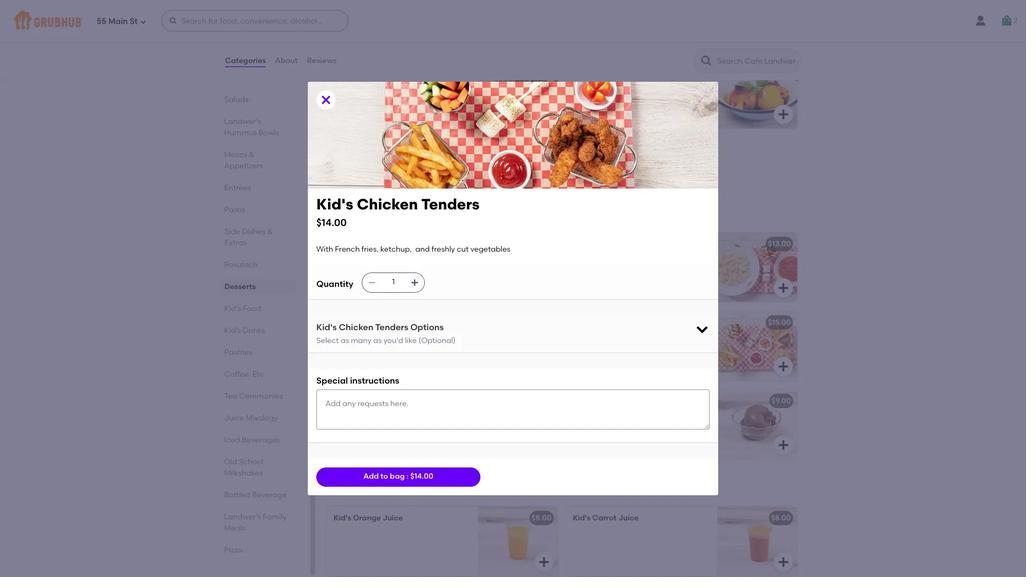 Task type: describe. For each thing, give the bounding box(es) containing it.
sliders
[[592, 318, 617, 327]]

cut inside tomato sauce & mozzarella with freshly cut vegetables
[[359, 266, 371, 275]]

4
[[334, 81, 338, 90]]

mixology
[[246, 414, 278, 423]]

0 vertical spatial kid's food
[[325, 207, 384, 221]]

search icon image
[[700, 55, 713, 67]]

0 vertical spatial cream,
[[372, 92, 398, 101]]

school
[[239, 458, 264, 467]]

tenders for kid's chicken tenders
[[421, 195, 480, 214]]

$12.00
[[529, 66, 552, 75]]

$9.00 button
[[567, 390, 798, 459]]

a
[[458, 412, 463, 421]]

chocolate
[[400, 92, 437, 101]]

1 as from the left
[[341, 336, 349, 346]]

with inside two mini hamburgers in sesame buns with french fries, ketchup and freshly cut vegetables
[[593, 344, 608, 353]]

side dishes & extras
[[225, 227, 273, 248]]

kid's chicken tenders $14.00
[[317, 195, 480, 229]]

of inside mango sorbet with an array of berries
[[675, 81, 682, 90]]

0 vertical spatial french
[[335, 245, 360, 254]]

cheese
[[387, 412, 413, 421]]

kid's inside kid's chicken tenders $14.00
[[317, 195, 353, 214]]

instructions
[[350, 376, 400, 386]]

rosé
[[673, 266, 690, 275]]

pasta for pasta with sauce of your choice: tomato, cream, butter, oil, rosé served with vegetables
[[573, 255, 594, 264]]

old
[[225, 458, 238, 467]]

juice inside tab
[[225, 414, 245, 423]]

chocolate
[[416, 81, 455, 90]]

cream
[[347, 144, 372, 153]]

landwer's family meals tab
[[225, 512, 291, 534]]

kid's inside kid's chicken tenders options select as many as you'd like (optional)
[[317, 322, 337, 332]]

milkshakes
[[225, 469, 263, 478]]

mozzarella
[[395, 255, 435, 264]]

reviews button
[[306, 42, 337, 80]]

$8.00 for kid's carrot juice
[[771, 514, 791, 523]]

tea ceremonies tab
[[225, 391, 291, 402]]

quantity
[[317, 279, 354, 289]]

kid's halloumi sticks
[[334, 397, 410, 406]]

kid's orange juice
[[334, 514, 403, 523]]

freshly inside two mini hamburgers in sesame buns with french fries, ketchup and freshly cut vegetables
[[573, 355, 597, 364]]

appetizers
[[225, 161, 263, 171]]

side
[[225, 227, 240, 236]]

0 vertical spatial fries,
[[362, 245, 379, 254]]

salads
[[225, 95, 249, 104]]

served inside 'pasta with sauce of your choice: tomato, cream, butter, oil, rosé served with vegetables'
[[573, 276, 598, 285]]

array
[[654, 81, 673, 90]]

& inside mezza & appetizers
[[249, 150, 255, 159]]

2 horizontal spatial $14.00
[[529, 318, 552, 327]]

add to bag : $14.00
[[364, 472, 434, 481]]

1 vertical spatial ketchup,
[[398, 333, 429, 342]]

kid's chicken tenders options select as many as you'd like (optional)
[[317, 322, 456, 346]]

pizza inside pizza tab
[[225, 546, 243, 555]]

1 vertical spatial kid's drinks
[[325, 482, 391, 495]]

0 vertical spatial and
[[416, 245, 430, 254]]

hamburgers
[[607, 333, 651, 342]]

pizza tab
[[225, 545, 291, 556]]

vegetables inside two mini hamburgers in sesame buns with french fries, ketchup and freshly cut vegetables
[[612, 355, 652, 364]]

iced beverages
[[225, 436, 280, 445]]

fries, inside two mini hamburgers in sesame buns with french fries, ketchup and freshly cut vegetables
[[635, 344, 652, 353]]

bottled
[[225, 491, 251, 500]]

salads tab
[[225, 94, 291, 105]]

1 horizontal spatial with
[[334, 333, 350, 342]]

halloumi
[[354, 412, 385, 421]]

mezza
[[225, 150, 247, 159]]

scoop)
[[418, 144, 445, 153]]

food inside the kid's food tab
[[243, 304, 262, 313]]

kid's chicken tenders
[[334, 318, 414, 327]]

oil,
[[659, 266, 671, 275]]

with inside '4 pieces of waffle with chocolate + vanilla ice cream, chocolate syrup, whipped cream, strawberry'
[[399, 81, 415, 90]]

about
[[275, 56, 298, 65]]

ice
[[334, 144, 345, 153]]

1 vertical spatial with french fries, ketchup,  and freshly cut vegetables
[[334, 333, 445, 353]]

berries
[[573, 92, 598, 101]]

bottled beverage
[[225, 491, 287, 500]]

scoop
[[374, 144, 397, 153]]

kid's food tab
[[225, 303, 291, 314]]

desserts tab
[[225, 281, 291, 292]]

tomato,
[[573, 266, 603, 275]]

mezza & appetizers tab
[[225, 149, 291, 172]]

halloumi
[[353, 397, 386, 406]]

sticks
[[388, 397, 410, 406]]

syrup,
[[438, 92, 460, 101]]

chicken for kid's chicken tenders options
[[339, 322, 374, 332]]

waffle inside '4 pieces of waffle with chocolate + vanilla ice cream, chocolate syrup, whipped cream, strawberry'
[[374, 81, 398, 90]]

mango sorbet with an array of berries
[[573, 81, 682, 101]]

0 vertical spatial waffle
[[363, 66, 387, 75]]

chicken for kid's chicken tenders
[[357, 195, 418, 214]]

tomato sauce & mozzarella with freshly cut vegetables
[[334, 255, 452, 275]]

0 vertical spatial with french fries, ketchup,  and freshly cut vegetables
[[317, 245, 511, 254]]

with inside fried halloumi cheese served with a side of vegetables
[[441, 412, 456, 421]]

two mini hamburgers in sesame buns with french fries, ketchup and freshly cut vegetables
[[573, 333, 699, 364]]

about button
[[275, 42, 298, 80]]

whipped
[[334, 103, 365, 112]]

landwer's for bowls
[[225, 117, 261, 126]]

select
[[317, 336, 339, 346]]

2
[[1014, 16, 1018, 25]]

sauce inside 'pasta with sauce of your choice: tomato, cream, butter, oil, rosé served with vegetables'
[[614, 255, 637, 264]]

kid's
[[573, 318, 590, 327]]

main
[[108, 16, 128, 26]]

special
[[317, 376, 348, 386]]

:
[[407, 472, 409, 481]]

landwer's for meals
[[225, 513, 261, 522]]

ketchup
[[653, 344, 683, 353]]

mango perfume (v) image
[[718, 59, 798, 128]]

1 horizontal spatial pizza
[[353, 240, 372, 249]]

kid's carrot juice image
[[718, 507, 798, 576]]

strawberry
[[395, 103, 433, 112]]

ice cream (2 scoops) image
[[718, 390, 798, 459]]

landwer's family meals
[[225, 513, 287, 533]]

family
[[263, 513, 287, 522]]

dishes
[[242, 227, 266, 236]]

rosalach tab
[[225, 259, 291, 271]]

kid's sliders
[[573, 318, 617, 327]]

(optional)
[[419, 336, 456, 346]]

mango
[[573, 81, 599, 90]]

in
[[653, 333, 659, 342]]

etc
[[253, 370, 264, 379]]

categories
[[225, 56, 266, 65]]

add
[[364, 472, 379, 481]]

2 vertical spatial $14.00
[[411, 472, 434, 481]]

kid's halloumi sticks image
[[478, 390, 558, 459]]

sorbet
[[601, 81, 624, 90]]

tomato
[[334, 255, 362, 264]]

$13.00
[[769, 240, 791, 249]]

(two
[[399, 144, 417, 153]]

pieces
[[340, 81, 363, 90]]

svg image inside main navigation navigation
[[169, 17, 177, 25]]



Task type: vqa. For each thing, say whether or not it's contained in the screenshot.
Group order button
no



Task type: locate. For each thing, give the bounding box(es) containing it.
0 horizontal spatial kid's food
[[225, 304, 262, 313]]

1 vertical spatial french
[[352, 333, 377, 342]]

1 vertical spatial &
[[267, 227, 273, 236]]

$14.00 left kid's
[[529, 318, 552, 327]]

french down kid's chicken tenders
[[352, 333, 377, 342]]

kid's orange juice image
[[478, 507, 558, 576]]

fries,
[[362, 245, 379, 254], [379, 333, 396, 342], [635, 344, 652, 353]]

main navigation navigation
[[0, 0, 1027, 42]]

2 sauce from the left
[[614, 255, 637, 264]]

mini
[[590, 333, 605, 342]]

& up input item quantity number field
[[388, 255, 394, 264]]

vegetables inside fried halloumi cheese served with a side of vegetables
[[359, 423, 399, 432]]

fries, down hamburgers
[[635, 344, 652, 353]]

Input item quantity number field
[[382, 273, 405, 292]]

juice mixology
[[225, 414, 278, 423]]

beverage
[[253, 491, 287, 500]]

0 vertical spatial drinks
[[243, 326, 265, 335]]

st
[[130, 16, 138, 26]]

1 vertical spatial $14.00
[[529, 318, 552, 327]]

1 landwer's from the top
[[225, 117, 261, 126]]

your
[[648, 255, 664, 264]]

kid's drinks down add
[[325, 482, 391, 495]]

fried
[[334, 412, 352, 421]]

0 horizontal spatial desserts
[[225, 282, 256, 291]]

juice right carrot
[[619, 514, 639, 523]]

2 horizontal spatial &
[[388, 255, 394, 264]]

landwer's up hummus
[[225, 117, 261, 126]]

pasta up side
[[225, 205, 245, 214]]

vegetables inside tomato sauce & mozzarella with freshly cut vegetables
[[372, 266, 413, 275]]

2 horizontal spatial juice
[[619, 514, 639, 523]]

0 horizontal spatial juice
[[225, 414, 245, 423]]

$9.00
[[772, 66, 791, 75], [772, 397, 791, 406]]

served
[[573, 276, 598, 285], [414, 412, 439, 421]]

pasta for pasta
[[225, 205, 245, 214]]

fries, down kid's chicken tenders
[[379, 333, 396, 342]]

0 vertical spatial landwer's
[[225, 117, 261, 126]]

fried halloumi cheese served with a side of vegetables
[[334, 412, 463, 432]]

pizza
[[353, 240, 372, 249], [225, 546, 243, 555]]

freshly down tomato
[[334, 266, 357, 275]]

0 vertical spatial pizza
[[353, 240, 372, 249]]

with inside tomato sauce & mozzarella with freshly cut vegetables
[[436, 255, 452, 264]]

juice mixology tab
[[225, 413, 291, 424]]

food up kid's pizza
[[356, 207, 384, 221]]

iced beverages tab
[[225, 435, 291, 446]]

old school milkshakes tab
[[225, 457, 291, 479]]

with
[[399, 81, 415, 90], [626, 81, 641, 90], [436, 255, 452, 264], [600, 276, 615, 285], [593, 344, 608, 353], [441, 412, 456, 421]]

0 vertical spatial with
[[317, 245, 333, 254]]

coffee,
[[225, 370, 251, 379]]

1 vertical spatial waffle
[[374, 81, 398, 90]]

with right 'mozzarella'
[[436, 255, 452, 264]]

& up appetizers at the top left
[[249, 150, 255, 159]]

you'd
[[384, 336, 403, 346]]

juice up 'iced'
[[225, 414, 245, 423]]

and down options
[[431, 333, 445, 342]]

of right array
[[675, 81, 682, 90]]

waffle down dessert waffle
[[374, 81, 398, 90]]

pasta tab
[[225, 204, 291, 215]]

kid's food inside tab
[[225, 304, 262, 313]]

to
[[381, 472, 388, 481]]

svg image inside 2 button
[[1001, 14, 1014, 27]]

$8.00 for kid's orange juice
[[532, 514, 552, 523]]

1 vertical spatial and
[[431, 333, 445, 342]]

freshly
[[432, 245, 455, 254], [334, 266, 357, 275], [334, 344, 357, 353], [573, 355, 597, 364]]

as left many
[[341, 336, 349, 346]]

kid's inside tab
[[225, 326, 241, 335]]

tenders inside kid's chicken tenders options select as many as you'd like (optional)
[[375, 322, 409, 332]]

cream,
[[372, 92, 398, 101], [367, 103, 393, 112]]

sauce inside tomato sauce & mozzarella with freshly cut vegetables
[[363, 255, 386, 264]]

of inside '4 pieces of waffle with chocolate + vanilla ice cream, chocolate syrup, whipped cream, strawberry'
[[365, 81, 372, 90]]

ketchup, up tomato sauce & mozzarella with freshly cut vegetables in the top of the page
[[381, 245, 412, 254]]

1 sauce from the left
[[363, 255, 386, 264]]

ice
[[360, 92, 371, 101]]

cream,
[[605, 266, 632, 275]]

ketchup,
[[381, 245, 412, 254], [398, 333, 429, 342]]

$9.00 for fried halloumi cheese served with a side of vegetables
[[772, 397, 791, 406]]

1 vertical spatial landwer's
[[225, 513, 261, 522]]

kid's food down desserts tab
[[225, 304, 262, 313]]

1 vertical spatial $9.00
[[772, 397, 791, 406]]

choice:
[[665, 255, 693, 264]]

0 vertical spatial &
[[249, 150, 255, 159]]

1 vertical spatial pasta
[[573, 255, 594, 264]]

0 horizontal spatial pasta
[[225, 205, 245, 214]]

2 landwer's from the top
[[225, 513, 261, 522]]

0 horizontal spatial served
[[414, 412, 439, 421]]

kid's carrot juice
[[573, 514, 639, 523]]

landwer's up meals
[[225, 513, 261, 522]]

& for side
[[267, 227, 273, 236]]

freshly up special instructions
[[334, 344, 357, 353]]

dessert waffle
[[334, 66, 387, 75]]

0 horizontal spatial sauce
[[363, 255, 386, 264]]

an
[[643, 81, 652, 90]]

with down cream,
[[600, 276, 615, 285]]

landwer's inside landwer's hummus bowls
[[225, 117, 261, 126]]

1 vertical spatial food
[[243, 304, 262, 313]]

pasta inside 'pasta with sauce of your choice: tomato, cream, butter, oil, rosé served with vegetables'
[[573, 255, 594, 264]]

with down mini on the right bottom of page
[[593, 344, 608, 353]]

0 horizontal spatial drinks
[[243, 326, 265, 335]]

0 horizontal spatial as
[[341, 336, 349, 346]]

vegetables
[[471, 245, 511, 254], [372, 266, 413, 275], [372, 344, 413, 353], [612, 355, 652, 364], [359, 423, 399, 432]]

with up chocolate at the left
[[399, 81, 415, 90]]

+
[[456, 81, 461, 90]]

with left kid's pizza
[[317, 245, 333, 254]]

1 $8.00 from the left
[[532, 514, 552, 523]]

entrées tab
[[225, 182, 291, 194]]

dessert
[[334, 66, 361, 75]]

1 vertical spatial desserts
[[225, 282, 256, 291]]

of right side
[[350, 423, 357, 432]]

pasta up tomato,
[[573, 255, 594, 264]]

1 vertical spatial cream,
[[367, 103, 393, 112]]

kid's food up kid's pizza
[[325, 207, 384, 221]]

0 vertical spatial food
[[356, 207, 384, 221]]

orange
[[353, 514, 381, 523]]

with left many
[[334, 333, 350, 342]]

1 horizontal spatial as
[[373, 336, 382, 346]]

$9.00 for 4 pieces of waffle with chocolate + vanilla ice cream, chocolate syrup, whipped cream, strawberry
[[772, 66, 791, 75]]

$14.00
[[317, 217, 347, 229], [529, 318, 552, 327], [411, 472, 434, 481]]

kid's drinks inside tab
[[225, 326, 265, 335]]

0 horizontal spatial &
[[249, 150, 255, 159]]

1 horizontal spatial and
[[431, 333, 445, 342]]

pastries
[[225, 348, 253, 357]]

$9.00 inside button
[[772, 397, 791, 406]]

0 vertical spatial served
[[573, 276, 598, 285]]

two
[[573, 333, 588, 342]]

0 horizontal spatial kid's drinks
[[225, 326, 265, 335]]

food down desserts tab
[[243, 304, 262, 313]]

2 vertical spatial and
[[685, 344, 699, 353]]

shakshuka's tab
[[225, 72, 291, 83]]

and
[[416, 245, 430, 254], [431, 333, 445, 342], [685, 344, 699, 353]]

pasta
[[225, 205, 245, 214], [573, 255, 594, 264]]

2 vertical spatial fries,
[[635, 344, 652, 353]]

options
[[411, 322, 444, 332]]

chicken inside kid's chicken tenders options select as many as you'd like (optional)
[[339, 322, 374, 332]]

0 vertical spatial $14.00
[[317, 217, 347, 229]]

desserts
[[325, 34, 373, 47], [225, 282, 256, 291]]

juice right orange
[[383, 514, 403, 523]]

vegetables
[[617, 276, 658, 285]]

freshly up 'mozzarella'
[[432, 245, 455, 254]]

2 $9.00 from the top
[[772, 397, 791, 406]]

0 vertical spatial desserts
[[325, 34, 373, 47]]

$14.00 right :
[[411, 472, 434, 481]]

1 horizontal spatial kid's drinks
[[325, 482, 391, 495]]

desserts up dessert in the top of the page
[[325, 34, 373, 47]]

with inside mango sorbet with an array of berries
[[626, 81, 641, 90]]

landwer's inside landwer's family meals
[[225, 513, 261, 522]]

1 horizontal spatial juice
[[383, 514, 403, 523]]

kid's drinks up pastries
[[225, 326, 265, 335]]

drinks down the kid's food tab at the bottom left of the page
[[243, 326, 265, 335]]

side
[[334, 423, 348, 432]]

1 horizontal spatial &
[[267, 227, 273, 236]]

tenders for kid's chicken tenders options
[[375, 322, 409, 332]]

svg image
[[1001, 14, 1014, 27], [140, 18, 146, 25], [777, 108, 790, 121], [368, 278, 377, 287], [777, 282, 790, 295], [695, 322, 710, 337], [777, 360, 790, 373], [538, 439, 551, 452], [777, 439, 790, 452]]

freshly down buns
[[573, 355, 597, 364]]

0 vertical spatial kid's drinks
[[225, 326, 265, 335]]

bottled beverage tab
[[225, 490, 291, 501]]

side dishes & extras tab
[[225, 226, 291, 249]]

meals
[[225, 524, 246, 533]]

1 horizontal spatial food
[[356, 207, 384, 221]]

1 horizontal spatial served
[[573, 276, 598, 285]]

0 vertical spatial pasta
[[225, 205, 245, 214]]

2 horizontal spatial and
[[685, 344, 699, 353]]

with inside 'pasta with sauce of your choice: tomato, cream, butter, oil, rosé served with vegetables'
[[596, 255, 613, 264]]

55
[[97, 16, 106, 26]]

as left you'd
[[373, 336, 382, 346]]

0 horizontal spatial food
[[243, 304, 262, 313]]

1 horizontal spatial $14.00
[[411, 472, 434, 481]]

& inside the side dishes & extras
[[267, 227, 273, 236]]

2 $8.00 from the left
[[771, 514, 791, 523]]

kid's chicken tenders image
[[478, 311, 558, 381]]

1 vertical spatial kid's food
[[225, 304, 262, 313]]

tenders inside kid's chicken tenders $14.00
[[421, 195, 480, 214]]

pizza up tomato
[[353, 240, 372, 249]]

2 vertical spatial &
[[388, 255, 394, 264]]

butter,
[[634, 266, 657, 275]]

& for tomato
[[388, 255, 394, 264]]

drinks inside tab
[[243, 326, 265, 335]]

kid's pizza
[[334, 240, 372, 249]]

of inside 'pasta with sauce of your choice: tomato, cream, butter, oil, rosé served with vegetables'
[[639, 255, 646, 264]]

with left a on the left
[[441, 412, 456, 421]]

served inside fried halloumi cheese served with a side of vegetables
[[414, 412, 439, 421]]

pastries tab
[[225, 347, 291, 358]]

1 horizontal spatial pasta
[[573, 255, 594, 264]]

1 horizontal spatial desserts
[[325, 34, 373, 47]]

0 horizontal spatial $8.00
[[532, 514, 552, 523]]

0 horizontal spatial and
[[416, 245, 430, 254]]

cream, right ice
[[372, 92, 398, 101]]

$14.00 inside kid's chicken tenders $14.00
[[317, 217, 347, 229]]

pizza down meals
[[225, 546, 243, 555]]

& inside tomato sauce & mozzarella with freshly cut vegetables
[[388, 255, 394, 264]]

categories button
[[225, 42, 267, 80]]

pasta inside tab
[[225, 205, 245, 214]]

$14.00 up kid's pizza
[[317, 217, 347, 229]]

55 main st
[[97, 16, 138, 26]]

vanilla
[[334, 92, 358, 101]]

landwer's
[[225, 117, 261, 126], [225, 513, 261, 522]]

cream, down ice
[[367, 103, 393, 112]]

rosalach
[[225, 260, 258, 269]]

like
[[405, 336, 417, 346]]

1 $9.00 from the top
[[772, 66, 791, 75]]

entrées
[[225, 183, 252, 192]]

kid's inside tab
[[225, 304, 241, 313]]

juice for kid's orange juice
[[383, 514, 403, 523]]

waffle right dessert in the top of the page
[[363, 66, 387, 75]]

with left an
[[626, 81, 641, 90]]

waffle
[[363, 66, 387, 75], [374, 81, 398, 90]]

1 horizontal spatial $8.00
[[771, 514, 791, 523]]

of up butter,
[[639, 255, 646, 264]]

served right cheese
[[414, 412, 439, 421]]

kid's pasta image
[[718, 233, 798, 302]]

1 horizontal spatial kid's food
[[325, 207, 384, 221]]

0 horizontal spatial pizza
[[225, 546, 243, 555]]

1 vertical spatial with
[[596, 255, 613, 264]]

drinks
[[243, 326, 265, 335], [356, 482, 391, 495]]

ice cream scoop (two scoop)
[[334, 144, 445, 153]]

tea ceremonies
[[225, 392, 283, 401]]

Special instructions text field
[[317, 390, 710, 430]]

extras
[[225, 238, 247, 248]]

& right dishes
[[267, 227, 273, 236]]

1 horizontal spatial drinks
[[356, 482, 391, 495]]

and inside two mini hamburgers in sesame buns with french fries, ketchup and freshly cut vegetables
[[685, 344, 699, 353]]

coffee, etc
[[225, 370, 264, 379]]

1 horizontal spatial sauce
[[614, 255, 637, 264]]

carrot
[[593, 514, 617, 523]]

1 vertical spatial fries,
[[379, 333, 396, 342]]

with up cream,
[[596, 255, 613, 264]]

dessert waffle image
[[478, 59, 558, 128]]

landwer's hummus bowls tab
[[225, 116, 291, 138]]

0 horizontal spatial with
[[317, 245, 333, 254]]

of up ice
[[365, 81, 372, 90]]

and down sesame
[[685, 344, 699, 353]]

desserts down rosalach
[[225, 282, 256, 291]]

chicken inside kid's chicken tenders $14.00
[[357, 195, 418, 214]]

special instructions
[[317, 376, 400, 386]]

with french fries, ketchup,  and freshly cut vegetables down kid's chicken tenders
[[334, 333, 445, 353]]

freshly inside tomato sauce & mozzarella with freshly cut vegetables
[[334, 266, 357, 275]]

bowls
[[259, 128, 280, 137]]

french up tomato
[[335, 245, 360, 254]]

$15.00
[[769, 318, 791, 327]]

sauce down kid's pizza
[[363, 255, 386, 264]]

0 vertical spatial ketchup,
[[381, 245, 412, 254]]

kid's sliders image
[[718, 311, 798, 381]]

coffee, etc tab
[[225, 369, 291, 380]]

sauce up cream,
[[614, 255, 637, 264]]

kid's pizza image
[[478, 233, 558, 302]]

&
[[249, 150, 255, 159], [267, 227, 273, 236], [388, 255, 394, 264]]

desserts inside tab
[[225, 282, 256, 291]]

2 horizontal spatial with
[[596, 255, 613, 264]]

cut inside two mini hamburgers in sesame buns with french fries, ketchup and freshly cut vegetables
[[598, 355, 610, 364]]

$6.00
[[531, 143, 551, 152]]

many
[[351, 336, 372, 346]]

1 vertical spatial pizza
[[225, 546, 243, 555]]

0 horizontal spatial $14.00
[[317, 217, 347, 229]]

ceremonies
[[240, 392, 283, 401]]

beverages
[[242, 436, 280, 445]]

french
[[335, 245, 360, 254], [352, 333, 377, 342]]

with french fries, ketchup,  and freshly cut vegetables up 'mozzarella'
[[317, 245, 511, 254]]

of inside fried halloumi cheese served with a side of vegetables
[[350, 423, 357, 432]]

ketchup, down options
[[398, 333, 429, 342]]

2 vertical spatial with
[[334, 333, 350, 342]]

1 vertical spatial drinks
[[356, 482, 391, 495]]

chicken
[[357, 195, 418, 214], [353, 318, 383, 327], [339, 322, 374, 332]]

kid's drinks tab
[[225, 325, 291, 336]]

and up 'mozzarella'
[[416, 245, 430, 254]]

fries, up tomato sauce & mozzarella with freshly cut vegetables in the top of the page
[[362, 245, 379, 254]]

juice
[[225, 414, 245, 423], [383, 514, 403, 523], [619, 514, 639, 523]]

drinks down add
[[356, 482, 391, 495]]

juice for kid's carrot juice
[[619, 514, 639, 523]]

with inside 'pasta with sauce of your choice: tomato, cream, butter, oil, rosé served with vegetables'
[[600, 276, 615, 285]]

2 as from the left
[[373, 336, 382, 346]]

1 vertical spatial served
[[414, 412, 439, 421]]

reviews
[[307, 56, 337, 65]]

0 vertical spatial $9.00
[[772, 66, 791, 75]]

served down tomato,
[[573, 276, 598, 285]]

Search Cafe Landwer search field
[[717, 56, 798, 66]]

svg image
[[169, 17, 177, 25], [320, 94, 333, 107], [538, 108, 551, 121], [538, 165, 551, 178], [411, 278, 419, 287], [538, 360, 551, 373], [538, 556, 551, 569], [777, 556, 790, 569]]



